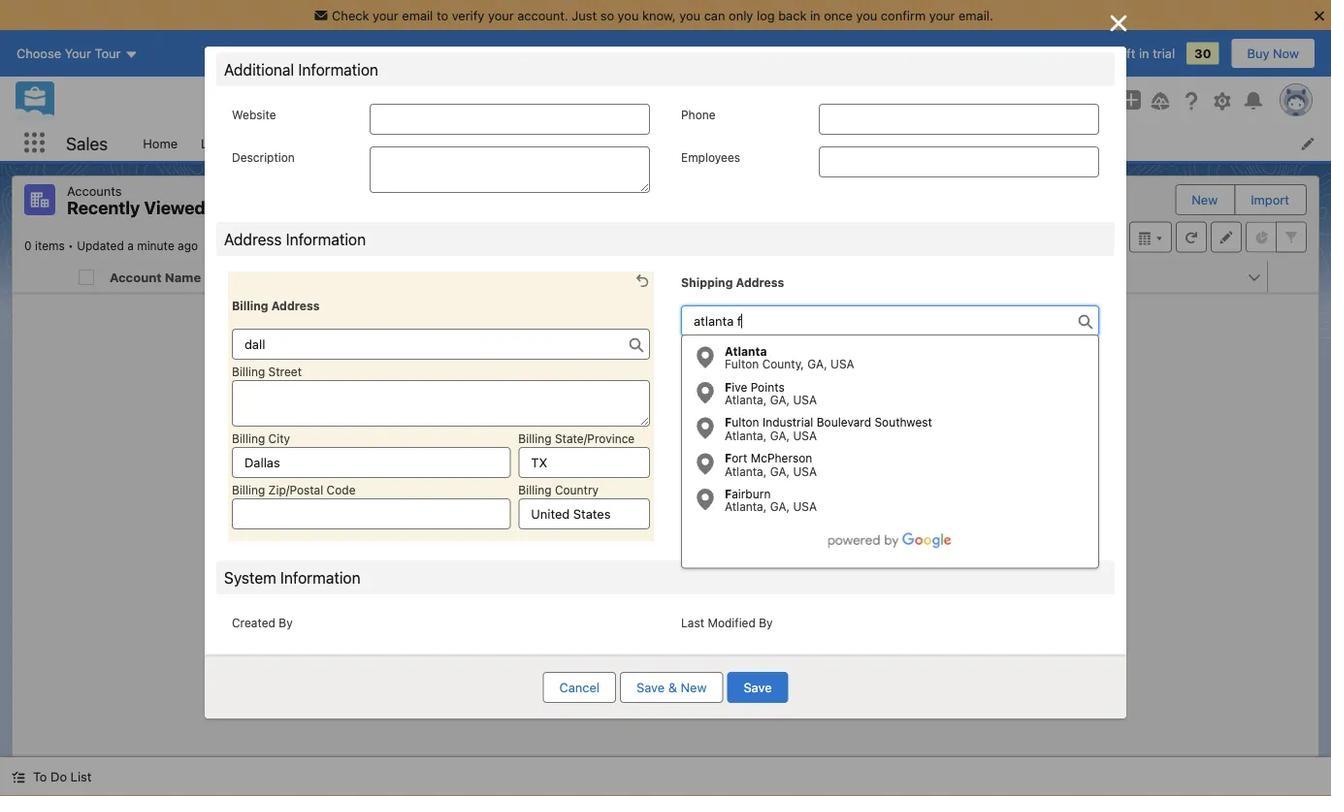 Task type: locate. For each thing, give the bounding box(es) containing it.
contacts list item
[[376, 125, 478, 161]]

billing up billing city
[[232, 365, 265, 379]]

3 text default image from the top
[[694, 417, 717, 440]]

billing for billing state/province
[[519, 432, 552, 445]]

shipping up 'shipping street'
[[681, 276, 733, 289]]

zip/postal for billing
[[268, 483, 323, 497]]

billing address
[[232, 299, 320, 313]]

atlanta, up ort
[[725, 429, 767, 443]]

f inside f ulton industrial boulevard southwest atlanta, ga, usa
[[725, 416, 732, 430]]

2 f from the top
[[725, 416, 732, 430]]

opportunities
[[489, 136, 570, 150]]

1 horizontal spatial new
[[1192, 193, 1218, 207]]

to
[[437, 8, 449, 22]]

last modified by
[[681, 616, 773, 630]]

text default image left to
[[12, 771, 25, 785]]

1 you from the left
[[618, 8, 639, 22]]

billing for billing street
[[232, 365, 265, 379]]

list view controls image
[[1083, 222, 1126, 253]]

atlanta, up airburn
[[725, 465, 767, 478]]

shipping up fulton
[[681, 342, 729, 355]]

your right verify
[[488, 8, 514, 22]]

Description text field
[[370, 147, 650, 193]]

you
[[618, 8, 639, 22], [680, 8, 701, 22], [856, 8, 878, 22]]

new left import
[[1192, 193, 1218, 207]]

recently viewed status
[[24, 239, 77, 253]]

1 vertical spatial new
[[681, 681, 707, 695]]

1 save from the left
[[637, 681, 665, 695]]

text default image left ort
[[694, 453, 717, 476]]

usa right 'recently.'
[[793, 500, 817, 514]]

0 vertical spatial in
[[810, 8, 821, 22]]

list
[[131, 125, 1332, 161]]

ga, down shipping zip/postal code
[[770, 500, 790, 514]]

billing for billing zip/postal code
[[232, 483, 265, 497]]

usa
[[831, 358, 855, 371], [793, 393, 817, 407], [793, 429, 817, 443], [793, 465, 817, 478], [793, 500, 817, 514]]

new right the '&'
[[681, 681, 707, 695]]

list
[[678, 511, 695, 526]]

email.
[[959, 8, 994, 22]]

ulton
[[732, 416, 760, 430]]

code up billing zip/postal code text box
[[327, 483, 356, 497]]

list box
[[681, 335, 1100, 569]]

f down fulton
[[725, 380, 732, 394]]

billing up billing state/province text box
[[519, 432, 552, 445]]

cell
[[71, 262, 102, 294]]

2 text default image from the top
[[694, 381, 717, 405]]

f inside f ort mcpherson atlanta, ga, usa
[[725, 452, 732, 465]]

city for shipping city
[[733, 409, 755, 422]]

log
[[757, 8, 775, 22]]

text default image left 'ulton'
[[694, 417, 717, 440]]

2 save from the left
[[744, 681, 772, 695]]

1 horizontal spatial in
[[1139, 46, 1150, 61]]

status
[[541, 490, 790, 528]]

to do list button
[[0, 758, 103, 797]]

accounts image
[[24, 184, 55, 215]]

0 vertical spatial accounts
[[67, 183, 122, 198]]

ga, up industrial
[[770, 393, 790, 407]]

1 f from the top
[[725, 380, 732, 394]]

1 vertical spatial phone
[[500, 270, 539, 284]]

calendar list item
[[607, 125, 708, 161]]

address
[[224, 230, 282, 248], [736, 276, 785, 289], [271, 299, 320, 313]]

recently
[[67, 198, 140, 218]]

by
[[279, 616, 293, 630], [759, 616, 773, 630]]

1 horizontal spatial list item
[[708, 125, 789, 161]]

2 vertical spatial information
[[281, 569, 361, 587]]

you haven't viewed any accounts recently. try switching list views.
[[541, 492, 790, 526]]

atlanta,
[[725, 393, 767, 407], [725, 429, 767, 443], [725, 465, 767, 478], [725, 500, 767, 514]]

0 horizontal spatial zip/postal
[[268, 483, 323, 497]]

city inside list item
[[268, 432, 290, 445]]

4 atlanta, from the top
[[725, 500, 767, 514]]

now
[[1273, 46, 1300, 61]]

0 horizontal spatial you
[[618, 8, 639, 22]]

shipping for shipping street
[[681, 342, 729, 355]]

boulevard
[[817, 416, 872, 430]]

trial
[[1153, 46, 1175, 61]]

f for ive points
[[725, 380, 732, 394]]

f inside f ive points atlanta, ga, usa
[[725, 380, 732, 394]]

1 horizontal spatial code
[[791, 473, 820, 486]]

text default image for f airburn atlanta, ga, usa
[[694, 488, 717, 512]]

status containing you haven't viewed any accounts recently.
[[541, 490, 790, 528]]

days left in trial
[[1084, 46, 1175, 61]]

2 shipping from the top
[[681, 342, 729, 355]]

phone
[[681, 108, 716, 121], [500, 270, 539, 284]]

4 f from the top
[[725, 487, 732, 501]]

usa inside f ulton industrial boulevard southwest atlanta, ga, usa
[[793, 429, 817, 443]]

1 option from the top
[[682, 340, 1099, 375]]

0 vertical spatial new
[[1192, 193, 1218, 207]]

f inside "f airburn atlanta, ga, usa"
[[725, 487, 732, 501]]

0 vertical spatial address
[[224, 230, 282, 248]]

Shipping City text field
[[681, 424, 960, 455]]

accounts inside accounts recently viewed
[[67, 183, 122, 198]]

0 vertical spatial text default image
[[694, 346, 717, 369]]

updated
[[77, 239, 124, 253]]

3 you from the left
[[856, 8, 878, 22]]

1 horizontal spatial by
[[759, 616, 773, 630]]

address up 'account name' button
[[224, 230, 282, 248]]

2 horizontal spatial you
[[856, 8, 878, 22]]

in right back
[[810, 8, 821, 22]]

atlanta, up 'ulton'
[[725, 393, 767, 407]]

None search field
[[846, 222, 1079, 253]]

recently viewed|accounts|list view element
[[12, 176, 1320, 758]]

0 horizontal spatial save
[[637, 681, 665, 695]]

1 shipping from the top
[[681, 276, 733, 289]]

billing for billing country
[[519, 483, 552, 497]]

save left the '&'
[[637, 681, 665, 695]]

cancel
[[559, 681, 600, 695]]

usa up industrial
[[793, 393, 817, 407]]

0 horizontal spatial accounts
[[67, 183, 122, 198]]

group
[[1066, 89, 1106, 113]]

0 vertical spatial information
[[298, 60, 379, 79]]

0 horizontal spatial phone
[[500, 270, 539, 284]]

street up fulton
[[733, 342, 766, 355]]

4 shipping from the top
[[681, 473, 729, 486]]

1 text default image from the top
[[694, 346, 717, 369]]

billing down 'account name' button
[[232, 299, 268, 313]]

usa up boulevard
[[831, 358, 855, 371]]

do
[[51, 770, 67, 785]]

2 atlanta, from the top
[[725, 429, 767, 443]]

Search Recently Viewed list view. search field
[[846, 222, 1079, 253]]

created
[[232, 616, 276, 630]]

f ive points atlanta, ga, usa
[[725, 380, 817, 407]]

leave feedback link
[[974, 46, 1069, 61]]

save button
[[727, 673, 789, 704]]

city up billing zip/postal code
[[268, 432, 290, 445]]

accounts up the views.
[[682, 492, 737, 507]]

save for save & new
[[637, 681, 665, 695]]

billing state/province
[[519, 432, 635, 445]]

airburn
[[732, 487, 771, 501]]

search address text field inside list item
[[232, 329, 650, 360]]

1 vertical spatial information
[[286, 230, 366, 248]]

your
[[373, 8, 399, 22], [488, 8, 514, 22], [930, 8, 955, 22]]

search address text field for shipping address
[[681, 306, 1100, 337]]

2 your from the left
[[488, 8, 514, 22]]

additional information
[[224, 60, 379, 79]]

ga, inside "f airburn atlanta, ga, usa"
[[770, 500, 790, 514]]

account.
[[518, 8, 569, 22]]

usa up mcpherson
[[793, 429, 817, 443]]

atlanta, inside f ort mcpherson atlanta, ga, usa
[[725, 465, 767, 478]]

phone inside button
[[500, 270, 539, 284]]

Shipping Street text field
[[681, 357, 1100, 404]]

3 option from the top
[[682, 411, 1099, 447]]

save down modified
[[744, 681, 772, 695]]

shipping street
[[681, 342, 766, 355]]

you right the "so"
[[618, 8, 639, 22]]

1 horizontal spatial save
[[744, 681, 772, 695]]

information down check
[[298, 60, 379, 79]]

3 atlanta, from the top
[[725, 465, 767, 478]]

2 vertical spatial text default image
[[694, 417, 717, 440]]

switching
[[619, 511, 674, 526]]

1 vertical spatial street
[[268, 365, 302, 379]]

1 horizontal spatial accounts
[[682, 492, 737, 507]]

code inside list item
[[327, 483, 356, 497]]

1 vertical spatial text default image
[[694, 488, 717, 512]]

1 vertical spatial accounts
[[682, 492, 737, 507]]

1 horizontal spatial search address text field
[[681, 306, 1100, 337]]

information
[[298, 60, 379, 79], [286, 230, 366, 248], [281, 569, 361, 587]]

text default image
[[694, 453, 717, 476], [694, 488, 717, 512], [12, 771, 25, 785]]

Billing Street text field
[[232, 380, 650, 427]]

f down ive
[[725, 416, 732, 430]]

save inside save button
[[744, 681, 772, 695]]

leads list item
[[189, 125, 273, 161]]

1 horizontal spatial you
[[680, 8, 701, 22]]

usa down shipping city text field
[[793, 465, 817, 478]]

information right system
[[281, 569, 361, 587]]

city down ive
[[733, 409, 755, 422]]

3 f from the top
[[725, 452, 732, 465]]

ga, inside f ive points atlanta, ga, usa
[[770, 393, 790, 407]]

f ort mcpherson atlanta, ga, usa
[[725, 452, 817, 478]]

description
[[232, 150, 295, 164]]

0 vertical spatial street
[[733, 342, 766, 355]]

ago
[[178, 239, 198, 253]]

accounts down sales
[[67, 183, 122, 198]]

shipping left 'ulton'
[[681, 409, 729, 422]]

usa inside f ive points atlanta, ga, usa
[[793, 393, 817, 407]]

1 vertical spatial text default image
[[694, 381, 717, 405]]

1 vertical spatial list item
[[228, 272, 654, 542]]

billing down billing city
[[232, 483, 265, 497]]

Shipping Zip/Postal Code text field
[[681, 488, 960, 519]]

zip/postal up airburn
[[733, 473, 788, 486]]

zip/postal inside list item
[[268, 483, 323, 497]]

left
[[1117, 46, 1136, 61]]

your left the email.
[[930, 8, 955, 22]]

f up shipping zip/postal code
[[725, 452, 732, 465]]

by right created
[[279, 616, 293, 630]]

search address text field up shipping street text box
[[681, 306, 1100, 337]]

southwest
[[875, 416, 933, 430]]

Employees text field
[[819, 147, 1100, 178]]

1 horizontal spatial street
[[733, 342, 766, 355]]

0 horizontal spatial search address text field
[[232, 329, 650, 360]]

information up account name element
[[286, 230, 366, 248]]

billing street
[[232, 365, 302, 379]]

ga, inside f ort mcpherson atlanta, ga, usa
[[770, 465, 790, 478]]

Search Address text field
[[681, 306, 1100, 337], [232, 329, 650, 360]]

street down billing address on the left top of the page
[[268, 365, 302, 379]]

save for save
[[744, 681, 772, 695]]

zip/postal
[[733, 473, 788, 486], [268, 483, 323, 497]]

billing country
[[519, 483, 599, 497]]

search...
[[479, 94, 531, 108]]

f
[[725, 380, 732, 394], [725, 416, 732, 430], [725, 452, 732, 465], [725, 487, 732, 501]]

item number element
[[13, 262, 71, 294]]

reports
[[920, 136, 965, 150]]

action element
[[1269, 262, 1319, 294]]

none search field inside recently viewed|accounts|list view element
[[846, 222, 1079, 253]]

search address text field for billing address
[[232, 329, 650, 360]]

shipping for shipping address
[[681, 276, 733, 289]]

30
[[1195, 46, 1212, 61]]

0 vertical spatial city
[[733, 409, 755, 422]]

3 shipping from the top
[[681, 409, 729, 422]]

check your email to verify your account. just so you know, you can only log back in once you confirm your email.
[[332, 8, 994, 22]]

0 items • updated a minute ago
[[24, 239, 198, 253]]

phone button
[[492, 262, 859, 293]]

shipping for shipping zip/postal code
[[681, 473, 729, 486]]

usa inside f ort mcpherson atlanta, ga, usa
[[793, 465, 817, 478]]

text default image left fulton
[[694, 346, 717, 369]]

0 horizontal spatial your
[[373, 8, 399, 22]]

0
[[24, 239, 32, 253]]

confirm
[[881, 8, 926, 22]]

opportunities list item
[[478, 125, 607, 161]]

accounts inside you haven't viewed any accounts recently. try switching list views.
[[682, 492, 737, 507]]

can
[[704, 8, 725, 22]]

items
[[35, 239, 65, 253]]

1 vertical spatial address
[[736, 276, 785, 289]]

address inside list item
[[271, 299, 320, 313]]

to do list
[[33, 770, 92, 785]]

verify
[[452, 8, 485, 22]]

powered by google image
[[828, 533, 953, 549]]

atlanta
[[725, 345, 767, 358]]

street
[[733, 342, 766, 355], [268, 365, 302, 379]]

1 vertical spatial city
[[268, 432, 290, 445]]

code up shipping zip/postal code text field
[[791, 473, 820, 486]]

0 vertical spatial text default image
[[694, 453, 717, 476]]

you left can
[[680, 8, 701, 22]]

street for shipping street
[[733, 342, 766, 355]]

2 vertical spatial text default image
[[12, 771, 25, 785]]

search address text field up billing street text field
[[232, 329, 650, 360]]

5 option from the top
[[682, 482, 1099, 518]]

import
[[1251, 193, 1290, 207]]

0 horizontal spatial by
[[279, 616, 293, 630]]

address up atlanta
[[736, 276, 785, 289]]

1 horizontal spatial city
[[733, 409, 755, 422]]

by right modified
[[759, 616, 773, 630]]

text default image up shipping city
[[694, 381, 717, 405]]

text default image
[[694, 346, 717, 369], [694, 381, 717, 405], [694, 417, 717, 440]]

f ulton industrial boulevard southwest atlanta, ga, usa
[[725, 416, 933, 443]]

0 horizontal spatial street
[[268, 365, 302, 379]]

try
[[597, 511, 615, 526]]

ga, right "county," on the right
[[808, 358, 828, 371]]

ga, up "f airburn atlanta, ga, usa"
[[770, 465, 790, 478]]

ga, up mcpherson
[[770, 429, 790, 443]]

0 horizontal spatial code
[[327, 483, 356, 497]]

Website text field
[[370, 104, 650, 135]]

billing up billing zip/postal code
[[232, 432, 265, 445]]

f down shipping zip/postal code
[[725, 487, 732, 501]]

text default image right any
[[694, 488, 717, 512]]

text default image for f ulton industrial boulevard southwest atlanta, ga, usa
[[694, 417, 717, 440]]

billing left country
[[519, 483, 552, 497]]

so
[[600, 8, 614, 22]]

import button
[[1236, 185, 1305, 214]]

save inside save & new button
[[637, 681, 665, 695]]

ga, inside f ulton industrial boulevard southwest atlanta, ga, usa
[[770, 429, 790, 443]]

1 horizontal spatial your
[[488, 8, 514, 22]]

1 atlanta, from the top
[[725, 393, 767, 407]]

0 vertical spatial phone
[[681, 108, 716, 121]]

address down account name element
[[271, 299, 320, 313]]

0 horizontal spatial city
[[268, 432, 290, 445]]

once
[[824, 8, 853, 22]]

Billing State/Province text field
[[519, 447, 650, 478]]

ort
[[732, 452, 748, 465]]

buy
[[1248, 46, 1270, 61]]

0 horizontal spatial in
[[810, 8, 821, 22]]

0 horizontal spatial list item
[[228, 272, 654, 542]]

zip/postal down billing city
[[268, 483, 323, 497]]

list item
[[708, 125, 789, 161], [228, 272, 654, 542]]

2 horizontal spatial your
[[930, 8, 955, 22]]

county,
[[763, 358, 804, 371]]

f airburn atlanta, ga, usa
[[725, 487, 817, 514]]

text default image for atlanta fulton county, ga, usa
[[694, 346, 717, 369]]

text default image for f ort mcpherson atlanta, ga, usa
[[694, 453, 717, 476]]

shipping up the views.
[[681, 473, 729, 486]]

information for system information
[[281, 569, 361, 587]]

0 horizontal spatial new
[[681, 681, 707, 695]]

0 vertical spatial list item
[[708, 125, 789, 161]]

text default image for f ive points atlanta, ga, usa
[[694, 381, 717, 405]]

2 vertical spatial address
[[271, 299, 320, 313]]

in right left
[[1139, 46, 1150, 61]]

atlanta, down shipping zip/postal code
[[725, 500, 767, 514]]

option
[[682, 340, 1099, 375], [682, 375, 1099, 411], [682, 411, 1099, 447], [682, 447, 1099, 482], [682, 482, 1099, 518]]

you right once
[[856, 8, 878, 22]]

your left email
[[373, 8, 399, 22]]

recently.
[[740, 492, 790, 507]]

buy now button
[[1231, 38, 1316, 69]]

atlanta, inside "f airburn atlanta, ga, usa"
[[725, 500, 767, 514]]

phone element
[[492, 262, 880, 294]]

street inside list item
[[268, 365, 302, 379]]

1 horizontal spatial zip/postal
[[733, 473, 788, 486]]

select list display image
[[1130, 222, 1172, 253]]



Task type: vqa. For each thing, say whether or not it's contained in the screenshot.
recently.
yes



Task type: describe. For each thing, give the bounding box(es) containing it.
modified
[[708, 616, 756, 630]]

1 your from the left
[[373, 8, 399, 22]]

billing for billing city
[[232, 432, 265, 445]]

minute
[[137, 239, 174, 253]]

4 option from the top
[[682, 447, 1099, 482]]

billing zip/postal code
[[232, 483, 356, 497]]

dashboards
[[800, 136, 871, 150]]

cancel button
[[543, 673, 616, 704]]

quotes
[[1014, 136, 1056, 150]]

address for shipping address
[[736, 276, 785, 289]]

information for address information
[[286, 230, 366, 248]]

list containing home
[[131, 125, 1332, 161]]

any
[[658, 492, 678, 507]]

usa inside "f airburn atlanta, ga, usa"
[[793, 500, 817, 514]]

check
[[332, 8, 369, 22]]

item number image
[[13, 262, 71, 293]]

&
[[668, 681, 677, 695]]

account owner alias element
[[880, 262, 1280, 294]]

employees
[[681, 150, 741, 164]]

accounts recently viewed
[[67, 183, 206, 218]]

shipping city
[[681, 409, 755, 422]]

state/province
[[555, 432, 635, 445]]

billing city
[[232, 432, 290, 445]]

haven't
[[566, 492, 610, 507]]

account name
[[110, 270, 201, 284]]

new inside 'button'
[[1192, 193, 1218, 207]]

•
[[68, 239, 74, 253]]

home link
[[131, 125, 189, 161]]

2 you from the left
[[680, 8, 701, 22]]

option containing atlanta
[[682, 340, 1099, 375]]

quotes link
[[1002, 125, 1068, 161]]

account name button
[[102, 262, 471, 293]]

additional
[[224, 60, 294, 79]]

save & new button
[[620, 673, 723, 704]]

zip/postal for shipping
[[733, 473, 788, 486]]

new inside button
[[681, 681, 707, 695]]

Shipping State/Province text field
[[968, 437, 1100, 468]]

save & new
[[637, 681, 707, 695]]

mcpherson
[[751, 452, 813, 465]]

system information
[[224, 569, 361, 587]]

account name element
[[102, 262, 504, 294]]

buy now
[[1248, 46, 1300, 61]]

leave
[[974, 46, 1008, 61]]

search... button
[[442, 85, 830, 117]]

city for billing city
[[268, 432, 290, 445]]

street for billing street
[[268, 365, 302, 379]]

atlanta, inside f ive points atlanta, ga, usa
[[725, 393, 767, 407]]

back
[[779, 8, 807, 22]]

a
[[127, 239, 134, 253]]

last
[[681, 616, 705, 630]]

Billing Zip/Postal Code text field
[[232, 499, 511, 530]]

reports list item
[[908, 125, 1002, 161]]

address for billing address
[[271, 299, 320, 313]]

just
[[572, 8, 597, 22]]

leave feedback
[[974, 46, 1069, 61]]

Billing City text field
[[232, 447, 511, 478]]

billing for billing address
[[232, 299, 268, 313]]

you
[[541, 492, 563, 507]]

contacts link
[[376, 125, 453, 161]]

feedback
[[1011, 46, 1069, 61]]

1 horizontal spatial phone
[[681, 108, 716, 121]]

usa inside atlanta fulton county, ga, usa
[[831, 358, 855, 371]]

leads link
[[189, 125, 248, 161]]

contacts
[[388, 136, 441, 150]]

atlanta, inside f ulton industrial boulevard southwest atlanta, ga, usa
[[725, 429, 767, 443]]

text default image inside to do list button
[[12, 771, 25, 785]]

viewed
[[144, 198, 206, 218]]

code for shipping zip/postal code
[[791, 473, 820, 486]]

email
[[402, 8, 433, 22]]

information for additional information
[[298, 60, 379, 79]]

created by
[[232, 616, 293, 630]]

know,
[[643, 8, 676, 22]]

quotes list item
[[1002, 125, 1093, 161]]

fulton
[[725, 358, 759, 371]]

sales
[[66, 133, 108, 154]]

cell inside recently viewed|accounts|list view element
[[71, 262, 102, 294]]

shipping for shipping city
[[681, 409, 729, 422]]

3 your from the left
[[930, 8, 955, 22]]

opportunities link
[[478, 125, 582, 161]]

1 by from the left
[[279, 616, 293, 630]]

points
[[751, 380, 785, 394]]

list box containing atlanta
[[681, 335, 1100, 569]]

f for ort mcpherson
[[725, 452, 732, 465]]

f for ulton industrial boulevard southwest
[[725, 416, 732, 430]]

address information
[[224, 230, 366, 248]]

1 vertical spatial in
[[1139, 46, 1150, 61]]

f for airburn
[[725, 487, 732, 501]]

Shipping Country text field
[[968, 488, 1100, 519]]

viewed
[[613, 492, 654, 507]]

list item containing billing address
[[228, 272, 654, 542]]

only
[[729, 8, 754, 22]]

system
[[224, 569, 276, 587]]

dashboards list item
[[789, 125, 908, 161]]

industrial
[[763, 416, 814, 430]]

reports link
[[908, 125, 977, 161]]

inverse image
[[1107, 12, 1131, 35]]

new button
[[1177, 185, 1234, 214]]

status inside recently viewed|accounts|list view element
[[541, 490, 790, 528]]

code for billing zip/postal code
[[327, 483, 356, 497]]

website
[[232, 108, 276, 121]]

list
[[70, 770, 92, 785]]

name
[[165, 270, 201, 284]]

calendar link
[[607, 125, 683, 161]]

action image
[[1269, 262, 1319, 293]]

Phone text field
[[819, 104, 1100, 135]]

days
[[1084, 46, 1113, 61]]

Billing Country text field
[[519, 499, 650, 530]]

calendar
[[619, 136, 671, 150]]

2 by from the left
[[759, 616, 773, 630]]

shipping address
[[681, 276, 785, 289]]

2 option from the top
[[682, 375, 1099, 411]]

ga, inside atlanta fulton county, ga, usa
[[808, 358, 828, 371]]

country
[[555, 483, 599, 497]]

account
[[110, 270, 162, 284]]



